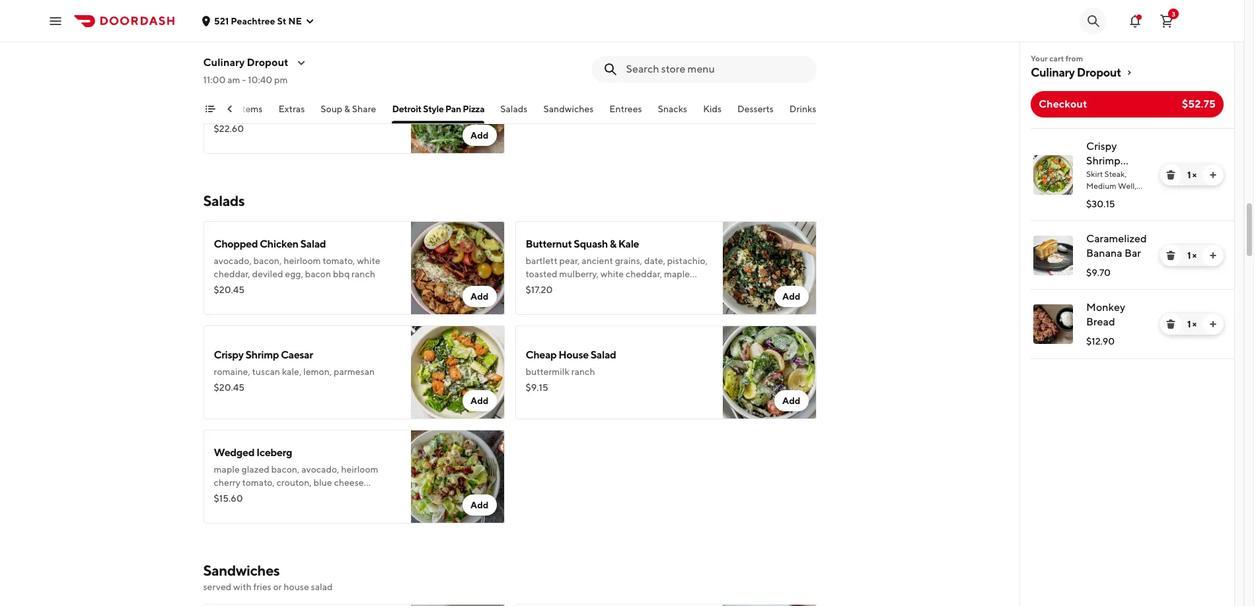 Task type: describe. For each thing, give the bounding box(es) containing it.
caramelized banana bar
[[1087, 233, 1147, 260]]

cheese,
[[355, 95, 387, 105]]

× for bar
[[1193, 251, 1197, 261]]

banana
[[1087, 247, 1123, 260]]

cart
[[1050, 54, 1064, 63]]

1 vertical spatial crispy shrimp caesar image
[[411, 326, 505, 420]]

toasted
[[526, 269, 558, 280]]

chopped
[[214, 238, 258, 251]]

add button for butternut squash & kale
[[775, 286, 809, 307]]

fries
[[254, 582, 271, 593]]

skirt
[[1087, 169, 1103, 179]]

date,
[[644, 256, 666, 266]]

0 horizontal spatial culinary dropout
[[203, 56, 289, 69]]

style
[[423, 104, 444, 114]]

salad for cheap house salad
[[591, 349, 616, 362]]

cheap
[[526, 349, 557, 362]]

your
[[1031, 54, 1048, 63]]

steak,
[[1105, 169, 1127, 179]]

no
[[1087, 193, 1098, 203]]

glazed
[[242, 465, 270, 475]]

grains,
[[615, 256, 643, 266]]

mushroom
[[274, 77, 324, 89]]

extras button
[[279, 102, 305, 124]]

$15.60
[[214, 494, 243, 504]]

vinaigrette
[[552, 282, 597, 293]]

add button for cheap house salad
[[775, 391, 809, 412]]

checkout
[[1039, 98, 1088, 110]]

pan
[[446, 104, 461, 114]]

entrees button
[[610, 102, 642, 124]]

-
[[242, 75, 246, 85]]

add button for crispy shrimp caesar
[[463, 391, 497, 412]]

$20.45 inside chopped chicken salad avocado, bacon, heirloom tomato, white cheddar, deviled egg, bacon bbq ranch $20.45
[[214, 285, 245, 295]]

desserts
[[738, 104, 774, 114]]

monkey bread
[[1087, 301, 1126, 329]]

snacks button
[[658, 102, 688, 124]]

black
[[214, 77, 240, 89]]

10:40
[[248, 75, 273, 85]]

3 button
[[1154, 8, 1181, 34]]

$17.20
[[526, 285, 553, 295]]

with
[[233, 582, 252, 593]]

monkey bread image
[[1034, 305, 1074, 344]]

parmesan
[[334, 367, 375, 377]]

1 × for bar
[[1188, 251, 1197, 261]]

$12.90
[[1087, 336, 1115, 347]]

add for cheap house salad
[[783, 396, 801, 407]]

house
[[284, 582, 309, 593]]

add for wedged iceberg
[[471, 500, 489, 511]]

from
[[1066, 54, 1084, 63]]

arugula
[[214, 108, 245, 118]]

521
[[214, 16, 229, 26]]

ne
[[288, 16, 302, 26]]

desserts button
[[738, 102, 774, 124]]

pear,
[[560, 256, 580, 266]]

1 vertical spatial salads
[[203, 192, 245, 210]]

drinks button
[[790, 102, 817, 124]]

ancient
[[582, 256, 613, 266]]

crispy chicken katsu image
[[723, 605, 817, 607]]

butternut squash & kale image
[[723, 221, 817, 315]]

11:00
[[203, 75, 226, 85]]

521 peachtree st ne
[[214, 16, 302, 26]]

add button for chopped chicken salad
[[463, 286, 497, 307]]

& inside butternut squash & kale bartlett pear, ancient grains, date, pistachio, toasted mulberry, white cheddar, maple tahini vinaigrette
[[610, 238, 617, 251]]

bacon, for iceberg
[[271, 465, 300, 475]]

1 $20.45 from the top
[[214, 19, 245, 30]]

soup & share
[[321, 104, 376, 114]]

crouton,
[[277, 478, 312, 489]]

pizza for pan
[[463, 104, 485, 114]]

caesar for crispy shrimp caesar romaine, tuscan kale, lemon, parmesan $20.45
[[281, 349, 313, 362]]

butternut squash & kale bartlett pear, ancient grains, date, pistachio, toasted mulberry, white cheddar, maple tahini vinaigrette
[[526, 238, 708, 293]]

deviled
[[252, 269, 283, 280]]

cheap house salad image
[[723, 326, 817, 420]]

entrees
[[610, 104, 642, 114]]

ranch inside cheap house salad buttermilk ranch $9.15
[[572, 367, 595, 377]]

remove item from cart image for bar
[[1166, 251, 1177, 261]]

sandwiches for sandwiches served with fries or house salad
[[203, 563, 280, 580]]

white inside butternut squash & kale bartlett pear, ancient grains, date, pistachio, toasted mulberry, white cheddar, maple tahini vinaigrette
[[601, 269, 624, 280]]

scroll menu navigation left image
[[224, 104, 235, 114]]

avocado, inside chopped chicken salad avocado, bacon, heirloom tomato, white cheddar, deviled egg, bacon bbq ranch $20.45
[[214, 256, 252, 266]]

add one to cart image
[[1208, 251, 1219, 261]]

truffle
[[241, 77, 272, 89]]

salads button
[[501, 102, 528, 124]]

crispy for crispy shrimp caesar
[[1087, 140, 1118, 153]]

chopped chicken salad image
[[411, 221, 505, 315]]

cheese
[[334, 478, 364, 489]]

Item Search search field
[[626, 62, 806, 77]]

3 remove item from cart image from the top
[[1166, 319, 1177, 330]]

pm
[[274, 75, 288, 85]]

$30.15
[[1087, 199, 1116, 210]]

$52.75
[[1182, 98, 1216, 110]]

0 vertical spatial salads
[[501, 104, 528, 114]]

your cart from
[[1031, 54, 1084, 63]]

shrimp for crispy shrimp caesar romaine, tuscan kale, lemon, parmesan $20.45
[[246, 349, 279, 362]]

culinary dropout link
[[1031, 65, 1224, 81]]

$9.70
[[1087, 268, 1111, 278]]

detroit style pan pizza
[[392, 104, 485, 114]]

open menu image
[[48, 13, 63, 29]]

lemon,
[[303, 367, 332, 377]]

crispy shrimp caesar romaine, tuscan kale, lemon, parmesan $20.45
[[214, 349, 375, 393]]

cherry
[[214, 478, 241, 489]]

cheddar, inside chopped chicken salad avocado, bacon, heirloom tomato, white cheddar, deviled egg, bacon bbq ranch $20.45
[[214, 269, 250, 280]]

popular items
[[205, 104, 263, 114]]

3 items, open order cart image
[[1159, 13, 1175, 29]]

extras
[[279, 104, 305, 114]]

$9.15
[[526, 383, 549, 393]]

mulberry,
[[559, 269, 599, 280]]

cheese pizza image
[[411, 0, 505, 50]]

blue
[[314, 478, 332, 489]]

cheap house salad buttermilk ranch $9.15
[[526, 349, 616, 393]]



Task type: vqa. For each thing, say whether or not it's contained in the screenshot.
Snacks button
yes



Task type: locate. For each thing, give the bounding box(es) containing it.
0 horizontal spatial crispy shrimp caesar image
[[411, 326, 505, 420]]

1 vertical spatial ×
[[1193, 251, 1197, 261]]

kids
[[703, 104, 722, 114]]

items
[[239, 104, 263, 114]]

0 vertical spatial &
[[344, 104, 350, 114]]

soup & share button
[[321, 102, 376, 124]]

salad inside chopped chicken salad avocado, bacon, heirloom tomato, white cheddar, deviled egg, bacon bbq ranch $20.45
[[300, 238, 326, 251]]

add one to cart image for crispy shrimp caesar
[[1208, 170, 1219, 180]]

1 vertical spatial shrimp
[[1099, 193, 1125, 203]]

remove item from cart image
[[1166, 170, 1177, 180], [1166, 251, 1177, 261], [1166, 319, 1177, 330]]

1 remove item from cart image from the top
[[1166, 170, 1177, 180]]

house
[[559, 349, 589, 362]]

dropout down from
[[1077, 65, 1122, 79]]

shaved prime rib dip image
[[411, 605, 505, 607]]

0 vertical spatial ×
[[1193, 170, 1197, 180]]

culinary up "11:00"
[[203, 56, 245, 69]]

shrimp
[[1087, 155, 1121, 167], [1099, 193, 1125, 203], [246, 349, 279, 362]]

dressing
[[214, 491, 249, 502]]

drinks
[[790, 104, 817, 114]]

salad for chopped chicken salad
[[300, 238, 326, 251]]

& inside button
[[344, 104, 350, 114]]

list containing crispy shrimp caesar
[[1021, 128, 1235, 360]]

sandwiches right the salads 'button'
[[544, 104, 594, 114]]

shrimp down the medium
[[1099, 193, 1125, 203]]

0 horizontal spatial pizza
[[326, 77, 351, 89]]

1 horizontal spatial avocado,
[[302, 465, 339, 475]]

0 horizontal spatial avocado,
[[214, 256, 252, 266]]

bacon, inside 'wedged iceberg maple glazed bacon, avocado, heirloom cherry tomato, crouton, blue cheese dressing'
[[271, 465, 300, 475]]

1 vertical spatial sandwiches
[[203, 563, 280, 580]]

dropout up 10:40
[[247, 56, 289, 69]]

1 horizontal spatial pizza
[[463, 104, 485, 114]]

remove item from cart image right monkey bread
[[1166, 319, 1177, 330]]

sandwiches button
[[544, 102, 594, 124]]

1 vertical spatial white
[[601, 269, 624, 280]]

1 horizontal spatial cheddar,
[[626, 269, 662, 280]]

maple down the pistachio,
[[664, 269, 690, 280]]

show menu categories image
[[205, 104, 215, 114]]

cheddar, down date,
[[626, 269, 662, 280]]

1 horizontal spatial salads
[[501, 104, 528, 114]]

peachtree
[[231, 16, 275, 26]]

snacks
[[658, 104, 688, 114]]

soup
[[321, 104, 343, 114]]

1 1 from the top
[[1188, 170, 1191, 180]]

1 horizontal spatial tomato,
[[323, 256, 355, 266]]

black truffle mushroom pizza image
[[411, 60, 505, 154]]

1 horizontal spatial crispy
[[1087, 140, 1118, 153]]

white inside chopped chicken salad avocado, bacon, heirloom tomato, white cheddar, deviled egg, bacon bbq ranch $20.45
[[357, 256, 380, 266]]

pizza up mozzarella
[[326, 77, 351, 89]]

add one to cart image
[[1208, 170, 1219, 180], [1208, 319, 1219, 330]]

0 vertical spatial crispy shrimp caesar image
[[1034, 155, 1074, 195]]

bacon, for chicken
[[254, 256, 282, 266]]

crispy up romaine,
[[214, 349, 244, 362]]

0 horizontal spatial crispy
[[214, 349, 244, 362]]

tuscan
[[252, 367, 280, 377]]

0 vertical spatial maple
[[664, 269, 690, 280]]

shrimp up tuscan
[[246, 349, 279, 362]]

tahini
[[526, 282, 550, 293]]

1 horizontal spatial &
[[610, 238, 617, 251]]

ranch down the house
[[572, 367, 595, 377]]

0 horizontal spatial tomato,
[[242, 478, 275, 489]]

pizza inside black truffle mushroom pizza smoked onion alfredo, mozzarella cheese, arugula $22.60
[[326, 77, 351, 89]]

culinary down cart in the right of the page
[[1031, 65, 1075, 79]]

avocado, up blue
[[302, 465, 339, 475]]

1 horizontal spatial dropout
[[1077, 65, 1122, 79]]

remove item from cart image for caesar
[[1166, 170, 1177, 180]]

0 horizontal spatial ranch
[[352, 269, 375, 280]]

list
[[1021, 128, 1235, 360]]

avocado,
[[214, 256, 252, 266], [302, 465, 339, 475]]

0 horizontal spatial cheddar,
[[214, 269, 250, 280]]

$20.45
[[214, 19, 245, 30], [214, 285, 245, 295], [214, 383, 245, 393]]

chicken
[[260, 238, 299, 251]]

0 horizontal spatial caesar
[[281, 349, 313, 362]]

0 horizontal spatial white
[[357, 256, 380, 266]]

1 vertical spatial 1
[[1188, 251, 1191, 261]]

salad up bacon
[[300, 238, 326, 251]]

pizza right pan
[[463, 104, 485, 114]]

2 add one to cart image from the top
[[1208, 319, 1219, 330]]

tomato, down glazed
[[242, 478, 275, 489]]

avocado, down chopped
[[214, 256, 252, 266]]

2 1 from the top
[[1188, 251, 1191, 261]]

2 vertical spatial remove item from cart image
[[1166, 319, 1177, 330]]

add button
[[463, 125, 497, 146], [463, 286, 497, 307], [775, 286, 809, 307], [463, 391, 497, 412], [775, 391, 809, 412], [463, 495, 497, 516]]

caesar
[[1087, 169, 1120, 182], [281, 349, 313, 362]]

crispy shrimp caesar image
[[1034, 155, 1074, 195], [411, 326, 505, 420]]

well,
[[1118, 181, 1137, 191]]

521 peachtree st ne button
[[201, 16, 315, 26]]

0 vertical spatial crispy
[[1087, 140, 1118, 153]]

kale
[[619, 238, 639, 251]]

$20.45 down chopped
[[214, 285, 245, 295]]

sandwiches up with
[[203, 563, 280, 580]]

shrimp inside crispy shrimp caesar romaine, tuscan kale, lemon, parmesan $20.45
[[246, 349, 279, 362]]

add
[[471, 130, 489, 141], [471, 292, 489, 302], [783, 292, 801, 302], [471, 396, 489, 407], [783, 396, 801, 407], [471, 500, 489, 511]]

0 vertical spatial shrimp
[[1087, 155, 1121, 167]]

& left kale
[[610, 238, 617, 251]]

1 horizontal spatial culinary
[[1031, 65, 1075, 79]]

crispy up skirt
[[1087, 140, 1118, 153]]

chopped chicken salad avocado, bacon, heirloom tomato, white cheddar, deviled egg, bacon bbq ranch $20.45
[[214, 238, 380, 295]]

1 horizontal spatial white
[[601, 269, 624, 280]]

add for crispy shrimp caesar
[[471, 396, 489, 407]]

crispy inside crispy shrimp caesar romaine, tuscan kale, lemon, parmesan $20.45
[[214, 349, 244, 362]]

salad inside cheap house salad buttermilk ranch $9.15
[[591, 349, 616, 362]]

2 vertical spatial 1
[[1188, 319, 1191, 330]]

tomato,
[[323, 256, 355, 266], [242, 478, 275, 489]]

salad right the house
[[591, 349, 616, 362]]

or
[[273, 582, 282, 593]]

maple inside butternut squash & kale bartlett pear, ancient grains, date, pistachio, toasted mulberry, white cheddar, maple tahini vinaigrette
[[664, 269, 690, 280]]

bacon
[[305, 269, 331, 280]]

kids button
[[703, 102, 722, 124]]

maple inside 'wedged iceberg maple glazed bacon, avocado, heirloom cherry tomato, crouton, blue cheese dressing'
[[214, 465, 240, 475]]

0 vertical spatial $20.45
[[214, 19, 245, 30]]

1 for caesar
[[1188, 170, 1191, 180]]

heirloom up cheese
[[341, 465, 379, 475]]

add button for wedged iceberg
[[463, 495, 497, 516]]

ranch right 'bbq'
[[352, 269, 375, 280]]

1 vertical spatial remove item from cart image
[[1166, 251, 1177, 261]]

1 vertical spatial caesar
[[281, 349, 313, 362]]

onion
[[249, 95, 273, 105]]

shrimp up skirt
[[1087, 155, 1121, 167]]

2 vertical spatial $20.45
[[214, 383, 245, 393]]

11:00 am - 10:40 pm
[[203, 75, 288, 85]]

monkey
[[1087, 301, 1126, 314]]

add for chopped chicken salad
[[471, 292, 489, 302]]

salads left sandwiches button
[[501, 104, 528, 114]]

share
[[352, 104, 376, 114]]

1 vertical spatial ranch
[[572, 367, 595, 377]]

2 $20.45 from the top
[[214, 285, 245, 295]]

kale,
[[282, 367, 302, 377]]

culinary dropout up 11:00 am - 10:40 pm
[[203, 56, 289, 69]]

3 × from the top
[[1193, 319, 1197, 330]]

sandwiches inside sandwiches served with fries or house salad
[[203, 563, 280, 580]]

skirt steak, medium well, no shrimp $30.15
[[1087, 169, 1137, 210]]

smoked
[[214, 95, 247, 105]]

0 horizontal spatial salad
[[300, 238, 326, 251]]

maple up cherry
[[214, 465, 240, 475]]

pistachio,
[[668, 256, 708, 266]]

2 remove item from cart image from the top
[[1166, 251, 1177, 261]]

bacon, up the crouton,
[[271, 465, 300, 475]]

1 vertical spatial maple
[[214, 465, 240, 475]]

tomato, up 'bbq'
[[323, 256, 355, 266]]

bbq
[[333, 269, 350, 280]]

ranch inside chopped chicken salad avocado, bacon, heirloom tomato, white cheddar, deviled egg, bacon bbq ranch $20.45
[[352, 269, 375, 280]]

0 horizontal spatial sandwiches
[[203, 563, 280, 580]]

remove item from cart image right steak,
[[1166, 170, 1177, 180]]

pizza for mushroom
[[326, 77, 351, 89]]

salad
[[300, 238, 326, 251], [591, 349, 616, 362]]

0 horizontal spatial dropout
[[247, 56, 289, 69]]

& right soup
[[344, 104, 350, 114]]

crispy for crispy shrimp caesar romaine, tuscan kale, lemon, parmesan $20.45
[[214, 349, 244, 362]]

3
[[1172, 10, 1176, 18]]

bartlett
[[526, 256, 558, 266]]

0 vertical spatial pizza
[[326, 77, 351, 89]]

add for butternut squash & kale
[[783, 292, 801, 302]]

1 vertical spatial add one to cart image
[[1208, 319, 1219, 330]]

0 vertical spatial tomato,
[[323, 256, 355, 266]]

heirloom inside chopped chicken salad avocado, bacon, heirloom tomato, white cheddar, deviled egg, bacon bbq ranch $20.45
[[284, 256, 321, 266]]

heirloom up egg,
[[284, 256, 321, 266]]

crispy inside crispy shrimp caesar
[[1087, 140, 1118, 153]]

1 horizontal spatial maple
[[664, 269, 690, 280]]

1 cheddar, from the left
[[214, 269, 250, 280]]

caesar for crispy shrimp caesar
[[1087, 169, 1120, 182]]

maple
[[664, 269, 690, 280], [214, 465, 240, 475]]

wedged iceberg maple glazed bacon, avocado, heirloom cherry tomato, crouton, blue cheese dressing
[[214, 447, 379, 502]]

1 vertical spatial &
[[610, 238, 617, 251]]

cheddar, inside butternut squash & kale bartlett pear, ancient grains, date, pistachio, toasted mulberry, white cheddar, maple tahini vinaigrette
[[626, 269, 662, 280]]

st
[[277, 16, 287, 26]]

0 vertical spatial heirloom
[[284, 256, 321, 266]]

$20.45 inside crispy shrimp caesar romaine, tuscan kale, lemon, parmesan $20.45
[[214, 383, 245, 393]]

0 vertical spatial add one to cart image
[[1208, 170, 1219, 180]]

3 1 × from the top
[[1188, 319, 1197, 330]]

2 × from the top
[[1193, 251, 1197, 261]]

wedged iceberg image
[[411, 430, 505, 524]]

bacon, up deviled
[[254, 256, 282, 266]]

iceberg
[[256, 447, 292, 459]]

add one to cart image for monkey bread
[[1208, 319, 1219, 330]]

salads up chopped
[[203, 192, 245, 210]]

1 1 × from the top
[[1188, 170, 1197, 180]]

$20.45 left st
[[214, 19, 245, 30]]

heirloom inside 'wedged iceberg maple glazed bacon, avocado, heirloom cherry tomato, crouton, blue cheese dressing'
[[341, 465, 379, 475]]

tomato, inside 'wedged iceberg maple glazed bacon, avocado, heirloom cherry tomato, crouton, blue cheese dressing'
[[242, 478, 275, 489]]

1 horizontal spatial caesar
[[1087, 169, 1120, 182]]

1 horizontal spatial heirloom
[[341, 465, 379, 475]]

2 1 × from the top
[[1188, 251, 1197, 261]]

1
[[1188, 170, 1191, 180], [1188, 251, 1191, 261], [1188, 319, 1191, 330]]

crispy shrimp caesar
[[1087, 140, 1121, 182]]

sandwiches for sandwiches
[[544, 104, 594, 114]]

0 horizontal spatial maple
[[214, 465, 240, 475]]

1 vertical spatial 1 ×
[[1188, 251, 1197, 261]]

squash
[[574, 238, 608, 251]]

shrimp inside skirt steak, medium well, no shrimp $30.15
[[1099, 193, 1125, 203]]

caesar inside crispy shrimp caesar
[[1087, 169, 1120, 182]]

1 horizontal spatial culinary dropout
[[1031, 65, 1122, 79]]

3 1 from the top
[[1188, 319, 1191, 330]]

butternut
[[526, 238, 572, 251]]

1 vertical spatial avocado,
[[302, 465, 339, 475]]

avocado, inside 'wedged iceberg maple glazed bacon, avocado, heirloom cherry tomato, crouton, blue cheese dressing'
[[302, 465, 339, 475]]

salad
[[311, 582, 333, 593]]

1 vertical spatial heirloom
[[341, 465, 379, 475]]

1 vertical spatial $20.45
[[214, 285, 245, 295]]

1 × for caesar
[[1188, 170, 1197, 180]]

bread
[[1087, 316, 1116, 329]]

caramelized banana bar image
[[1034, 236, 1074, 276]]

0 vertical spatial remove item from cart image
[[1166, 170, 1177, 180]]

× for caesar
[[1193, 170, 1197, 180]]

romaine,
[[214, 367, 250, 377]]

culinary dropout down from
[[1031, 65, 1122, 79]]

served
[[203, 582, 232, 593]]

shrimp for crispy shrimp caesar
[[1087, 155, 1121, 167]]

1 add one to cart image from the top
[[1208, 170, 1219, 180]]

1 horizontal spatial crispy shrimp caesar image
[[1034, 155, 1074, 195]]

notification bell image
[[1128, 13, 1144, 29]]

2 cheddar, from the left
[[626, 269, 662, 280]]

0 horizontal spatial culinary
[[203, 56, 245, 69]]

1 ×
[[1188, 170, 1197, 180], [1188, 251, 1197, 261], [1188, 319, 1197, 330]]

tomato, inside chopped chicken salad avocado, bacon, heirloom tomato, white cheddar, deviled egg, bacon bbq ranch $20.45
[[323, 256, 355, 266]]

culinary
[[203, 56, 245, 69], [1031, 65, 1075, 79]]

black truffle mushroom pizza smoked onion alfredo, mozzarella cheese, arugula $22.60
[[214, 77, 387, 134]]

1 horizontal spatial salad
[[591, 349, 616, 362]]

0 vertical spatial 1 ×
[[1188, 170, 1197, 180]]

cheddar, down chopped
[[214, 269, 250, 280]]

am
[[228, 75, 240, 85]]

buttermilk
[[526, 367, 570, 377]]

menus image
[[296, 58, 307, 68]]

egg,
[[285, 269, 303, 280]]

0 horizontal spatial heirloom
[[284, 256, 321, 266]]

popular
[[205, 104, 238, 114]]

1 vertical spatial tomato,
[[242, 478, 275, 489]]

bacon, inside chopped chicken salad avocado, bacon, heirloom tomato, white cheddar, deviled egg, bacon bbq ranch $20.45
[[254, 256, 282, 266]]

1 vertical spatial salad
[[591, 349, 616, 362]]

1 vertical spatial bacon,
[[271, 465, 300, 475]]

alfredo,
[[274, 95, 306, 105]]

bacon,
[[254, 256, 282, 266], [271, 465, 300, 475]]

0 vertical spatial bacon,
[[254, 256, 282, 266]]

0 vertical spatial sandwiches
[[544, 104, 594, 114]]

0 vertical spatial caesar
[[1087, 169, 1120, 182]]

0 horizontal spatial &
[[344, 104, 350, 114]]

3 $20.45 from the top
[[214, 383, 245, 393]]

caesar inside crispy shrimp caesar romaine, tuscan kale, lemon, parmesan $20.45
[[281, 349, 313, 362]]

2 vertical spatial ×
[[1193, 319, 1197, 330]]

0 vertical spatial 1
[[1188, 170, 1191, 180]]

1 for bar
[[1188, 251, 1191, 261]]

culinary dropout
[[203, 56, 289, 69], [1031, 65, 1122, 79]]

$20.45 down romaine,
[[214, 383, 245, 393]]

2 vertical spatial 1 ×
[[1188, 319, 1197, 330]]

1 × from the top
[[1193, 170, 1197, 180]]

0 vertical spatial salad
[[300, 238, 326, 251]]

sandwiches served with fries or house salad
[[203, 563, 333, 593]]

1 vertical spatial pizza
[[463, 104, 485, 114]]

pepperoni & italian sausage pizza image
[[723, 0, 817, 50]]

salads
[[501, 104, 528, 114], [203, 192, 245, 210]]

0 vertical spatial ranch
[[352, 269, 375, 280]]

0 vertical spatial white
[[357, 256, 380, 266]]

detroit
[[392, 104, 422, 114]]

0 horizontal spatial salads
[[203, 192, 245, 210]]

1 horizontal spatial sandwiches
[[544, 104, 594, 114]]

ranch
[[352, 269, 375, 280], [572, 367, 595, 377]]

1 vertical spatial crispy
[[214, 349, 244, 362]]

0 vertical spatial avocado,
[[214, 256, 252, 266]]

2 vertical spatial shrimp
[[246, 349, 279, 362]]

1 horizontal spatial ranch
[[572, 367, 595, 377]]

remove item from cart image right "bar"
[[1166, 251, 1177, 261]]



